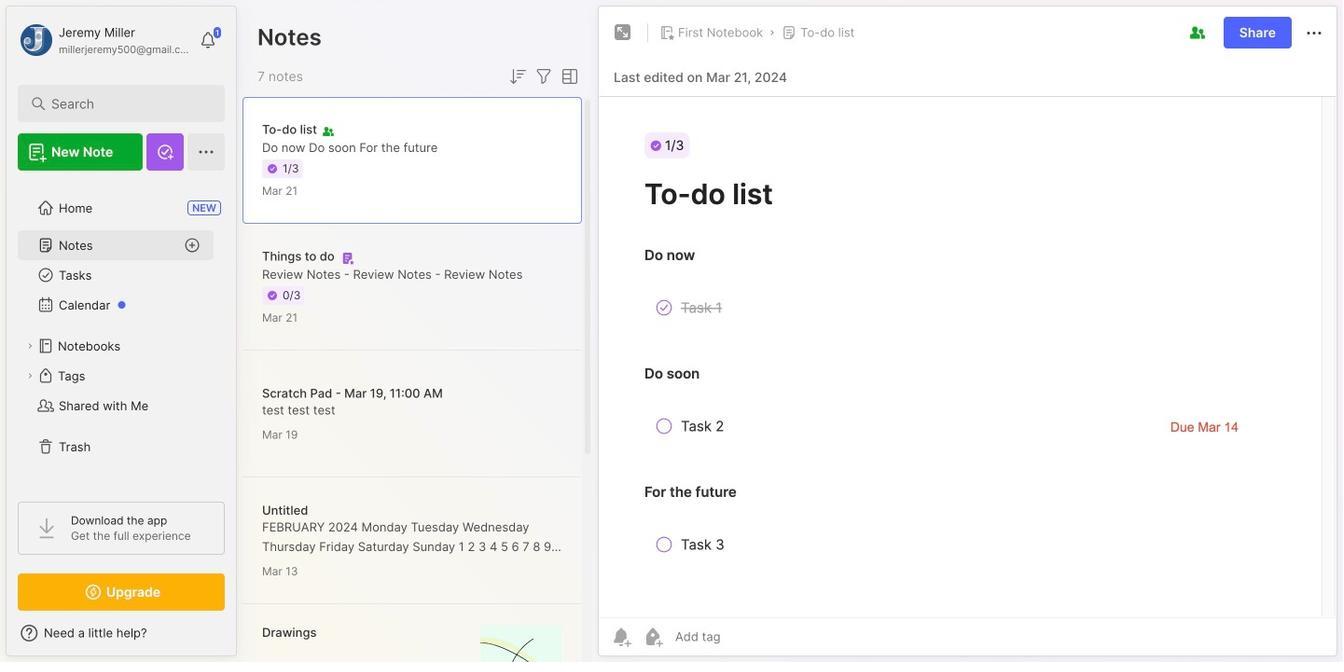 Task type: locate. For each thing, give the bounding box(es) containing it.
main element
[[0, 0, 242, 662]]

tree inside main 'element'
[[7, 182, 236, 485]]

Account field
[[18, 21, 190, 59]]

Add filters field
[[533, 65, 555, 88]]

Sort options field
[[506, 65, 529, 88]]

more actions image
[[1303, 22, 1325, 44]]

More actions field
[[1303, 21, 1325, 44]]

tree
[[7, 182, 236, 485]]

expand tags image
[[24, 370, 35, 381]]

None search field
[[51, 92, 200, 115]]

add filters image
[[533, 65, 555, 88]]

expand notebooks image
[[24, 340, 35, 352]]

click to collapse image
[[236, 628, 249, 650]]



Task type: describe. For each thing, give the bounding box(es) containing it.
add a reminder image
[[610, 626, 632, 648]]

Search text field
[[51, 95, 200, 113]]

expand note image
[[612, 21, 634, 44]]

WHAT'S NEW field
[[7, 618, 236, 648]]

none search field inside main 'element'
[[51, 92, 200, 115]]

Note Editor text field
[[599, 96, 1337, 617]]

add tag image
[[642, 626, 664, 648]]

note window element
[[598, 6, 1337, 661]]

View options field
[[555, 65, 581, 88]]

Add tag field
[[673, 629, 813, 645]]



Task type: vqa. For each thing, say whether or not it's contained in the screenshot.
search field
yes



